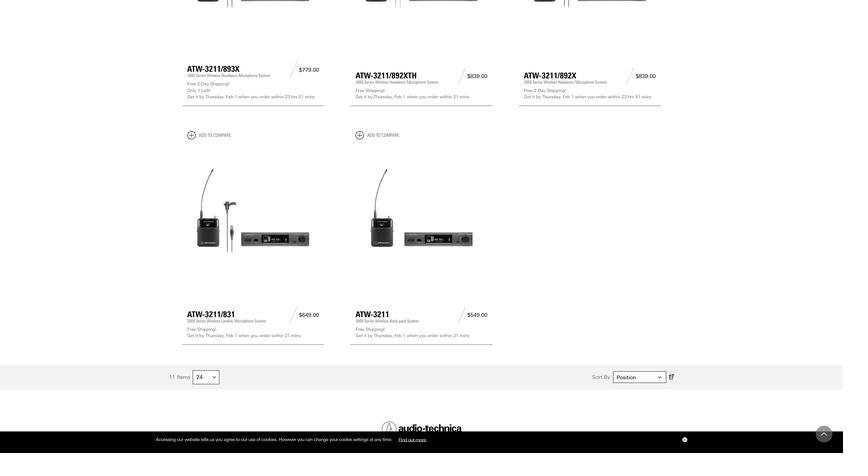 Task type: vqa. For each thing, say whether or not it's contained in the screenshot.
a
no



Task type: describe. For each thing, give the bounding box(es) containing it.
divider line image for atw-3211/892x
[[624, 68, 636, 85]]

feb down atw-3211/892xth 3000 series wireless headworn microphone system
[[394, 94, 402, 99]]

pack
[[399, 319, 406, 324]]

11
[[169, 374, 175, 381]]

add to compare for 3211/831
[[199, 133, 231, 138]]

when down atw-3211/831 3000 series wireless lavalier microphone system
[[238, 333, 250, 338]]

accessing our website tells us you agree to our use of cookies. however you can change your cookie settings at any time.
[[156, 437, 394, 442]]

shipping! down 3211
[[366, 327, 385, 332]]

get inside free 2 -day shipping! only 1 left! get it by thursday, feb 1 when you order within 23 hrs 51 mins
[[187, 94, 194, 99]]

website
[[185, 437, 200, 442]]

feb inside free 2 -day shipping! only 1 left! get it by thursday, feb 1 when you order within 23 hrs 51 mins
[[226, 94, 233, 99]]

51 inside "free 2 -day shipping! get it by thursday, feb 1 when you order within 23 hrs 51 mins"
[[636, 94, 641, 99]]

21 for atw-3211
[[453, 333, 458, 338]]

hrs inside free 2 -day shipping! only 1 left! get it by thursday, feb 1 when you order within 23 hrs 51 mins
[[291, 94, 297, 99]]

cookies.
[[262, 437, 278, 442]]

you inside "free 2 -day shipping! get it by thursday, feb 1 when you order within 23 hrs 51 mins"
[[588, 94, 595, 99]]

when inside free 2 -day shipping! only 1 left! get it by thursday, feb 1 when you order within 23 hrs 51 mins
[[238, 94, 250, 99]]

thursday, down body-
[[374, 333, 393, 338]]

order inside "free 2 -day shipping! get it by thursday, feb 1 when you order within 23 hrs 51 mins"
[[596, 94, 607, 99]]

1 our from the left
[[177, 437, 183, 442]]

within inside "free 2 -day shipping! get it by thursday, feb 1 when you order within 23 hrs 51 mins"
[[608, 94, 621, 99]]

day for left!
[[201, 81, 209, 86]]

wireless for 3211
[[375, 319, 389, 324]]

atw-3211 3000 series wireless body-pack system
[[356, 310, 419, 324]]

it inside free 2 -day shipping! only 1 left! get it by thursday, feb 1 when you order within 23 hrs 51 mins
[[196, 94, 198, 99]]

51 inside free 2 -day shipping! only 1 left! get it by thursday, feb 1 when you order within 23 hrs 51 mins
[[299, 94, 304, 99]]

atw-3211/892x 3000 series wireless headworn microphone system
[[524, 71, 607, 85]]

however
[[279, 437, 296, 442]]

23 inside "free 2 -day shipping! get it by thursday, feb 1 when you order within 23 hrs 51 mins"
[[622, 94, 627, 99]]

wireless for 3211/893x
[[207, 73, 220, 78]]

2 carrat down image from the left
[[658, 376, 661, 379]]

atw- for 3211/892xth
[[356, 71, 373, 80]]

body-
[[390, 319, 399, 324]]

your
[[329, 437, 338, 442]]

accessing
[[156, 437, 176, 442]]

$839.00 for 3211/892x
[[636, 73, 656, 79]]

cookie
[[339, 437, 352, 442]]

of
[[257, 437, 260, 442]]

get inside "free 2 -day shipping! get it by thursday, feb 1 when you order within 23 hrs 51 mins"
[[524, 94, 531, 99]]

find
[[399, 437, 407, 442]]

divider line image for atw-3211/831
[[287, 307, 299, 324]]

3211/893x
[[205, 64, 240, 74]]

atw 3211 image
[[356, 145, 488, 277]]

compare for 3211/831
[[213, 133, 231, 138]]

3211
[[373, 310, 389, 319]]

series for 3211/893x
[[196, 73, 206, 78]]

system for 3211/893x
[[259, 73, 270, 78]]

$549.00
[[467, 312, 488, 319]]

atw 3211/831 image
[[187, 145, 319, 277]]

agree
[[224, 437, 235, 442]]

system for 3211/892x
[[595, 80, 607, 85]]

3211/831
[[205, 310, 235, 319]]

$779.00
[[299, 67, 319, 73]]

atw-3211/893x 3000 series wireless headworn microphone system
[[187, 64, 270, 78]]

feb down body-
[[394, 333, 402, 338]]

free shipping! get it by thursday, feb 1 when you order within 21 mins for atw-3211
[[356, 327, 469, 338]]

to for 3211/831
[[208, 133, 212, 138]]

3211/892x
[[542, 71, 576, 80]]

find out more.
[[399, 437, 427, 442]]

1 carrat down image from the left
[[213, 376, 216, 379]]

1 horizontal spatial to
[[236, 437, 240, 442]]

atw 3211/892xth image
[[356, 0, 488, 31]]

series for 3211/892xth
[[364, 80, 374, 85]]

shipping! inside "free 2 -day shipping! get it by thursday, feb 1 when you order within 23 hrs 51 mins"
[[547, 88, 566, 93]]

divider line image for atw-3211
[[456, 307, 467, 324]]

free inside "free 2 -day shipping! get it by thursday, feb 1 when you order within 23 hrs 51 mins"
[[524, 88, 533, 93]]

wireless for 3211/892x
[[544, 80, 557, 85]]

system for 3211/831
[[255, 319, 266, 324]]

thursday, inside "free 2 -day shipping! get it by thursday, feb 1 when you order within 23 hrs 51 mins"
[[542, 94, 562, 99]]

headworn for 3211/892xth
[[390, 80, 406, 85]]

shipping! down 3211/831 at left bottom
[[197, 327, 216, 332]]

sort by
[[592, 374, 610, 381]]

- for by
[[537, 88, 538, 93]]

3000 for atw-3211/831
[[187, 319, 195, 324]]

add to compare for 3211
[[367, 133, 399, 138]]

you inside free 2 -day shipping! only 1 left! get it by thursday, feb 1 when you order within 23 hrs 51 mins
[[251, 94, 258, 99]]

1 down atw-3211/892xth 3000 series wireless headworn microphone system
[[403, 94, 406, 99]]

1 down atw-3211/831 3000 series wireless lavalier microphone system
[[235, 333, 237, 338]]

by inside "free 2 -day shipping! get it by thursday, feb 1 when you order within 23 hrs 51 mins"
[[536, 94, 541, 99]]

atw-3211/892xth 3000 series wireless headworn microphone system
[[356, 71, 439, 85]]

by down atw-3211/892xth 3000 series wireless headworn microphone system
[[368, 94, 373, 99]]

atw 3211/892x image
[[524, 0, 656, 31]]

headworn for 3211/892x
[[558, 80, 574, 85]]

left!
[[201, 88, 211, 93]]

items
[[177, 374, 190, 381]]



Task type: locate. For each thing, give the bounding box(es) containing it.
2 horizontal spatial to
[[376, 133, 381, 138]]

1 compare from the left
[[213, 133, 231, 138]]

free inside free 2 -day shipping! only 1 left! get it by thursday, feb 1 when you order within 23 hrs 51 mins
[[187, 81, 196, 86]]

atw- inside atw-3211/831 3000 series wireless lavalier microphone system
[[187, 310, 205, 319]]

1 hrs from the left
[[291, 94, 297, 99]]

atw- for 3211/892x
[[524, 71, 542, 80]]

atw- inside atw-3211/892xth 3000 series wireless headworn microphone system
[[356, 71, 373, 80]]

order inside free 2 -day shipping! only 1 left! get it by thursday, feb 1 when you order within 23 hrs 51 mins
[[259, 94, 270, 99]]

by down atw-3211/892x 3000 series wireless headworn microphone system
[[536, 94, 541, 99]]

free shipping! get it by thursday, feb 1 when you order within 21 mins down atw-3211/892xth 3000 series wireless headworn microphone system
[[356, 88, 469, 99]]

day for by
[[538, 88, 546, 93]]

it inside "free 2 -day shipping! get it by thursday, feb 1 when you order within 23 hrs 51 mins"
[[532, 94, 535, 99]]

1 horizontal spatial 23
[[622, 94, 627, 99]]

hrs inside "free 2 -day shipping! get it by thursday, feb 1 when you order within 23 hrs 51 mins"
[[628, 94, 634, 99]]

can
[[306, 437, 313, 442]]

2 $839.00 from the left
[[636, 73, 656, 79]]

2 add to compare button from the left
[[356, 131, 399, 139]]

free shipping! get it by thursday, feb 1 when you order within 21 mins down lavalier
[[187, 327, 301, 338]]

1 $839.00 from the left
[[467, 73, 488, 79]]

to
[[208, 133, 212, 138], [376, 133, 381, 138], [236, 437, 240, 442]]

free 2 -day shipping! only 1 left! get it by thursday, feb 1 when you order within 23 hrs 51 mins
[[187, 81, 315, 99]]

thursday, down lavalier
[[205, 333, 225, 338]]

0 horizontal spatial our
[[177, 437, 183, 442]]

51
[[299, 94, 304, 99], [636, 94, 641, 99]]

more.
[[416, 437, 427, 442]]

1 horizontal spatial add
[[367, 133, 375, 138]]

1 left left!
[[198, 88, 200, 93]]

1 add to compare from the left
[[199, 133, 231, 138]]

3000 inside the atw-3211 3000 series wireless body-pack system
[[356, 319, 363, 324]]

cross image
[[683, 439, 686, 441]]

23
[[285, 94, 290, 99], [622, 94, 627, 99]]

atw 3211/893x image
[[187, 0, 319, 31]]

- down atw-3211/892x 3000 series wireless headworn microphone system
[[537, 88, 538, 93]]

wireless inside atw-3211/892x 3000 series wireless headworn microphone system
[[544, 80, 557, 85]]

divider line image for atw-3211/893x
[[287, 62, 299, 78]]

series for 3211
[[364, 319, 374, 324]]

2 51 from the left
[[636, 94, 641, 99]]

$839.00 for 3211/892xth
[[467, 73, 488, 79]]

3000 inside atw-3211/892xth 3000 series wireless headworn microphone system
[[356, 80, 363, 85]]

within inside free 2 -day shipping! only 1 left! get it by thursday, feb 1 when you order within 23 hrs 51 mins
[[271, 94, 284, 99]]

feb inside "free 2 -day shipping! get it by thursday, feb 1 when you order within 23 hrs 51 mins"
[[563, 94, 570, 99]]

mins inside "free 2 -day shipping! get it by thursday, feb 1 when you order within 23 hrs 51 mins"
[[642, 94, 652, 99]]

change
[[314, 437, 328, 442]]

atw- inside atw-3211/893x 3000 series wireless headworn microphone system
[[187, 64, 205, 74]]

2 add from the left
[[367, 133, 375, 138]]

3000 for atw-3211/892x
[[524, 80, 532, 85]]

3000 for atw-3211/892xth
[[356, 80, 363, 85]]

0 horizontal spatial add to compare button
[[187, 131, 231, 139]]

out
[[408, 437, 414, 442]]

when down atw-3211/892xth 3000 series wireless headworn microphone system
[[407, 94, 418, 99]]

1 horizontal spatial 2
[[534, 88, 537, 93]]

order
[[259, 94, 270, 99], [428, 94, 438, 99], [596, 94, 607, 99], [259, 333, 270, 338], [428, 333, 438, 338]]

by down left!
[[199, 94, 204, 99]]

day up left!
[[201, 81, 209, 86]]

2 down atw-3211/892x 3000 series wireless headworn microphone system
[[534, 88, 537, 93]]

1 horizontal spatial carrat down image
[[658, 376, 661, 379]]

atw- for 3211/831
[[187, 310, 205, 319]]

wireless for 3211/892xth
[[375, 80, 389, 85]]

1
[[198, 88, 200, 93], [235, 94, 237, 99], [403, 94, 406, 99], [571, 94, 574, 99], [235, 333, 237, 338], [403, 333, 406, 338]]

shipping!
[[210, 81, 229, 86], [366, 88, 385, 93], [547, 88, 566, 93], [197, 327, 216, 332], [366, 327, 385, 332]]

series inside the atw-3211 3000 series wireless body-pack system
[[364, 319, 374, 324]]

0 horizontal spatial 2
[[197, 81, 200, 86]]

you
[[251, 94, 258, 99], [419, 94, 427, 99], [588, 94, 595, 99], [251, 333, 258, 338], [419, 333, 427, 338], [215, 437, 223, 442], [297, 437, 304, 442]]

settings
[[353, 437, 368, 442]]

thursday,
[[205, 94, 225, 99], [374, 94, 393, 99], [542, 94, 562, 99], [205, 333, 225, 338], [374, 333, 393, 338]]

by down atw-3211/831 3000 series wireless lavalier microphone system
[[199, 333, 204, 338]]

21 for atw-3211/831
[[285, 333, 290, 338]]

find out more. link
[[394, 435, 432, 445]]

free shipping! get it by thursday, feb 1 when you order within 21 mins for atw-3211/831
[[187, 327, 301, 338]]

microphone inside atw-3211/831 3000 series wireless lavalier microphone system
[[234, 319, 254, 324]]

0 horizontal spatial -
[[200, 81, 201, 86]]

1 horizontal spatial add to compare
[[367, 133, 399, 138]]

headworn inside atw-3211/892xth 3000 series wireless headworn microphone system
[[390, 80, 406, 85]]

shipping! down 3211/892xth
[[366, 88, 385, 93]]

1 add to compare button from the left
[[187, 131, 231, 139]]

2 inside "free 2 -day shipping! get it by thursday, feb 1 when you order within 23 hrs 51 mins"
[[534, 88, 537, 93]]

2
[[197, 81, 200, 86], [534, 88, 537, 93]]

only
[[187, 88, 196, 93]]

0 horizontal spatial carrat down image
[[213, 376, 216, 379]]

compare
[[213, 133, 231, 138], [382, 133, 399, 138]]

2 for it
[[534, 88, 537, 93]]

0 horizontal spatial 23
[[285, 94, 290, 99]]

23 inside free 2 -day shipping! only 1 left! get it by thursday, feb 1 when you order within 23 hrs 51 mins
[[285, 94, 290, 99]]

when down atw-3211/892x 3000 series wireless headworn microphone system
[[575, 94, 586, 99]]

0 horizontal spatial hrs
[[291, 94, 297, 99]]

21
[[453, 94, 458, 99], [285, 333, 290, 338], [453, 333, 458, 338]]

within
[[271, 94, 284, 99], [440, 94, 452, 99], [608, 94, 621, 99], [271, 333, 284, 338], [440, 333, 452, 338]]

atw- inside the atw-3211 3000 series wireless body-pack system
[[356, 310, 373, 319]]

by inside free 2 -day shipping! only 1 left! get it by thursday, feb 1 when you order within 23 hrs 51 mins
[[199, 94, 204, 99]]

sort
[[592, 374, 602, 381]]

time.
[[383, 437, 392, 442]]

feb down atw-3211/892x 3000 series wireless headworn microphone system
[[563, 94, 570, 99]]

- down atw-3211/893x 3000 series wireless headworn microphone system
[[200, 81, 201, 86]]

our left use
[[241, 437, 247, 442]]

free
[[187, 81, 196, 86], [356, 88, 364, 93], [524, 88, 533, 93], [187, 327, 196, 332], [356, 327, 364, 332]]

when down the atw-3211 3000 series wireless body-pack system
[[407, 333, 418, 338]]

1 vertical spatial -
[[537, 88, 538, 93]]

headworn inside atw-3211/892x 3000 series wireless headworn microphone system
[[558, 80, 574, 85]]

1 inside "free 2 -day shipping! get it by thursday, feb 1 when you order within 23 hrs 51 mins"
[[571, 94, 574, 99]]

free 2 -day shipping! get it by thursday, feb 1 when you order within 23 hrs 51 mins
[[524, 88, 652, 99]]

2 horizontal spatial headworn
[[558, 80, 574, 85]]

add
[[199, 133, 207, 138], [367, 133, 375, 138]]

atw- inside atw-3211/892x 3000 series wireless headworn microphone system
[[524, 71, 542, 80]]

11 items
[[169, 374, 190, 381]]

system inside atw-3211/892x 3000 series wireless headworn microphone system
[[595, 80, 607, 85]]

lavalier
[[221, 319, 234, 324]]

system inside the atw-3211 3000 series wireless body-pack system
[[407, 319, 419, 324]]

1 horizontal spatial -
[[537, 88, 538, 93]]

day
[[201, 81, 209, 86], [538, 88, 546, 93]]

1 horizontal spatial our
[[241, 437, 247, 442]]

system inside atw-3211/831 3000 series wireless lavalier microphone system
[[255, 319, 266, 324]]

1 horizontal spatial hrs
[[628, 94, 634, 99]]

1 vertical spatial 2
[[534, 88, 537, 93]]

compare for 3211
[[382, 133, 399, 138]]

0 horizontal spatial 51
[[299, 94, 304, 99]]

3000 for atw-3211/893x
[[187, 73, 195, 78]]

- inside "free 2 -day shipping! get it by thursday, feb 1 when you order within 23 hrs 51 mins"
[[537, 88, 538, 93]]

system for 3211/892xth
[[427, 80, 439, 85]]

0 horizontal spatial $839.00
[[467, 73, 488, 79]]

1 horizontal spatial 51
[[636, 94, 641, 99]]

add to compare
[[199, 133, 231, 138], [367, 133, 399, 138]]

feb
[[226, 94, 233, 99], [394, 94, 402, 99], [563, 94, 570, 99], [226, 333, 233, 338], [394, 333, 402, 338]]

free shipping! get it by thursday, feb 1 when you order within 21 mins down "pack"
[[356, 327, 469, 338]]

system for 3211
[[407, 319, 419, 324]]

microphone for 3211/892x
[[575, 80, 594, 85]]

0 vertical spatial -
[[200, 81, 201, 86]]

any
[[374, 437, 381, 442]]

microphone inside atw-3211/892xth 3000 series wireless headworn microphone system
[[407, 80, 426, 85]]

add for 3211/831
[[199, 133, 207, 138]]

series inside atw-3211/892x 3000 series wireless headworn microphone system
[[533, 80, 543, 85]]

headworn for 3211/893x
[[221, 73, 238, 78]]

2 add to compare from the left
[[367, 133, 399, 138]]

0 horizontal spatial add to compare
[[199, 133, 231, 138]]

1 horizontal spatial day
[[538, 88, 546, 93]]

microphone for 3211/893x
[[239, 73, 258, 78]]

mins
[[305, 94, 315, 99], [460, 94, 469, 99], [642, 94, 652, 99], [291, 333, 301, 338], [460, 333, 469, 338]]

0 horizontal spatial add
[[199, 133, 207, 138]]

by
[[199, 94, 204, 99], [368, 94, 373, 99], [536, 94, 541, 99], [199, 333, 204, 338], [368, 333, 373, 338]]

0 vertical spatial 2
[[197, 81, 200, 86]]

system
[[259, 73, 270, 78], [427, 80, 439, 85], [595, 80, 607, 85], [255, 319, 266, 324], [407, 319, 419, 324]]

use
[[249, 437, 255, 442]]

when down atw-3211/893x 3000 series wireless headworn microphone system
[[238, 94, 250, 99]]

series inside atw-3211/831 3000 series wireless lavalier microphone system
[[196, 319, 206, 324]]

1 add from the left
[[199, 133, 207, 138]]

to for 3211
[[376, 133, 381, 138]]

1 horizontal spatial headworn
[[390, 80, 406, 85]]

3000 for atw-3211
[[356, 319, 363, 324]]

divider line image for atw-3211/892xth
[[456, 68, 467, 85]]

thursday, down 3211/892x
[[542, 94, 562, 99]]

by
[[604, 374, 610, 381]]

add to compare button
[[187, 131, 231, 139], [356, 131, 399, 139]]

tells
[[201, 437, 209, 442]]

1 23 from the left
[[285, 94, 290, 99]]

microphone for 3211/831
[[234, 319, 254, 324]]

0 vertical spatial day
[[201, 81, 209, 86]]

thursday, inside free 2 -day shipping! only 1 left! get it by thursday, feb 1 when you order within 23 hrs 51 mins
[[205, 94, 225, 99]]

free shipping! get it by thursday, feb 1 when you order within 21 mins
[[356, 88, 469, 99], [187, 327, 301, 338], [356, 327, 469, 338]]

carrat down image right items
[[213, 376, 216, 379]]

shipping! inside free 2 -day shipping! only 1 left! get it by thursday, feb 1 when you order within 23 hrs 51 mins
[[210, 81, 229, 86]]

when inside "free 2 -day shipping! get it by thursday, feb 1 when you order within 23 hrs 51 mins"
[[575, 94, 586, 99]]

carrat down image left 'set descending direction' icon
[[658, 376, 661, 379]]

microphone for 3211/892xth
[[407, 80, 426, 85]]

wireless inside atw-3211/893x 3000 series wireless headworn microphone system
[[207, 73, 220, 78]]

our left "website"
[[177, 437, 183, 442]]

1 down "pack"
[[403, 333, 406, 338]]

series
[[196, 73, 206, 78], [364, 80, 374, 85], [533, 80, 543, 85], [196, 319, 206, 324], [364, 319, 374, 324]]

- inside free 2 -day shipping! only 1 left! get it by thursday, feb 1 when you order within 23 hrs 51 mins
[[200, 81, 201, 86]]

1 vertical spatial day
[[538, 88, 546, 93]]

1 down atw-3211/892x 3000 series wireless headworn microphone system
[[571, 94, 574, 99]]

day inside "free 2 -day shipping! get it by thursday, feb 1 when you order within 23 hrs 51 mins"
[[538, 88, 546, 93]]

2 compare from the left
[[382, 133, 399, 138]]

3000 inside atw-3211/831 3000 series wireless lavalier microphone system
[[187, 319, 195, 324]]

1 51 from the left
[[299, 94, 304, 99]]

- for left!
[[200, 81, 201, 86]]

1 horizontal spatial $839.00
[[636, 73, 656, 79]]

1 horizontal spatial add to compare button
[[356, 131, 399, 139]]

get
[[187, 94, 194, 99], [356, 94, 363, 99], [524, 94, 531, 99], [187, 333, 194, 338], [356, 333, 363, 338]]

2 hrs from the left
[[628, 94, 634, 99]]

0 horizontal spatial to
[[208, 133, 212, 138]]

0 horizontal spatial day
[[201, 81, 209, 86]]

series for 3211/831
[[196, 319, 206, 324]]

day inside free 2 -day shipping! only 1 left! get it by thursday, feb 1 when you order within 23 hrs 51 mins
[[201, 81, 209, 86]]

it
[[196, 94, 198, 99], [364, 94, 367, 99], [532, 94, 535, 99], [196, 333, 198, 338], [364, 333, 367, 338]]

hrs
[[291, 94, 297, 99], [628, 94, 634, 99]]

thursday, down left!
[[205, 94, 225, 99]]

2 down atw-3211/893x 3000 series wireless headworn microphone system
[[197, 81, 200, 86]]

series inside atw-3211/892xth 3000 series wireless headworn microphone system
[[364, 80, 374, 85]]

3000 inside atw-3211/893x 3000 series wireless headworn microphone system
[[187, 73, 195, 78]]

headworn
[[221, 73, 238, 78], [390, 80, 406, 85], [558, 80, 574, 85]]

3211/892xth
[[373, 71, 417, 80]]

system inside atw-3211/893x 3000 series wireless headworn microphone system
[[259, 73, 270, 78]]

our
[[177, 437, 183, 442], [241, 437, 247, 442]]

series inside atw-3211/893x 3000 series wireless headworn microphone system
[[196, 73, 206, 78]]

0 horizontal spatial compare
[[213, 133, 231, 138]]

add to compare button for 3211/831
[[187, 131, 231, 139]]

store logo image
[[382, 422, 461, 436]]

wireless
[[207, 73, 220, 78], [375, 80, 389, 85], [544, 80, 557, 85], [207, 319, 220, 324], [375, 319, 389, 324]]

carrat down image
[[213, 376, 216, 379], [658, 376, 661, 379]]

shipping! down 3211/892x
[[547, 88, 566, 93]]

series for 3211/892x
[[533, 80, 543, 85]]

atw-
[[187, 64, 205, 74], [356, 71, 373, 80], [524, 71, 542, 80], [187, 310, 205, 319], [356, 310, 373, 319]]

2 our from the left
[[241, 437, 247, 442]]

feb down lavalier
[[226, 333, 233, 338]]

2 23 from the left
[[622, 94, 627, 99]]

atw-3211/831 3000 series wireless lavalier microphone system
[[187, 310, 266, 324]]

3000
[[187, 73, 195, 78], [356, 80, 363, 85], [524, 80, 532, 85], [187, 319, 195, 324], [356, 319, 363, 324]]

at
[[370, 437, 373, 442]]

3000 inside atw-3211/892x 3000 series wireless headworn microphone system
[[524, 80, 532, 85]]

$649.00
[[299, 312, 319, 319]]

2 inside free 2 -day shipping! only 1 left! get it by thursday, feb 1 when you order within 23 hrs 51 mins
[[197, 81, 200, 86]]

wireless inside atw-3211/831 3000 series wireless lavalier microphone system
[[207, 319, 220, 324]]

2 for 1
[[197, 81, 200, 86]]

when
[[238, 94, 250, 99], [407, 94, 418, 99], [575, 94, 586, 99], [238, 333, 250, 338], [407, 333, 418, 338]]

thursday, down atw-3211/892xth 3000 series wireless headworn microphone system
[[374, 94, 393, 99]]

system inside atw-3211/892xth 3000 series wireless headworn microphone system
[[427, 80, 439, 85]]

day down 3211/892x
[[538, 88, 546, 93]]

atw- for 3211
[[356, 310, 373, 319]]

by down the atw-3211 3000 series wireless body-pack system
[[368, 333, 373, 338]]

shipping! down 3211/893x
[[210, 81, 229, 86]]

add to compare button for 3211
[[356, 131, 399, 139]]

wireless inside atw-3211/892xth 3000 series wireless headworn microphone system
[[375, 80, 389, 85]]

microphone inside atw-3211/892x 3000 series wireless headworn microphone system
[[575, 80, 594, 85]]

1 horizontal spatial compare
[[382, 133, 399, 138]]

set descending direction image
[[669, 373, 674, 382]]

feb down atw-3211/893x 3000 series wireless headworn microphone system
[[226, 94, 233, 99]]

microphone
[[239, 73, 258, 78], [407, 80, 426, 85], [575, 80, 594, 85], [234, 319, 254, 324]]

divider line image
[[287, 62, 299, 78], [456, 68, 467, 85], [624, 68, 636, 85], [287, 307, 299, 324], [456, 307, 467, 324]]

arrow up image
[[821, 431, 827, 437]]

1 down atw-3211/893x 3000 series wireless headworn microphone system
[[235, 94, 237, 99]]

mins inside free 2 -day shipping! only 1 left! get it by thursday, feb 1 when you order within 23 hrs 51 mins
[[305, 94, 315, 99]]

-
[[200, 81, 201, 86], [537, 88, 538, 93]]

microphone inside atw-3211/893x 3000 series wireless headworn microphone system
[[239, 73, 258, 78]]

wireless for 3211/831
[[207, 319, 220, 324]]

add for 3211
[[367, 133, 375, 138]]

us
[[210, 437, 214, 442]]

headworn inside atw-3211/893x 3000 series wireless headworn microphone system
[[221, 73, 238, 78]]

atw- for 3211/893x
[[187, 64, 205, 74]]

0 horizontal spatial headworn
[[221, 73, 238, 78]]

wireless inside the atw-3211 3000 series wireless body-pack system
[[375, 319, 389, 324]]

$839.00
[[467, 73, 488, 79], [636, 73, 656, 79]]



